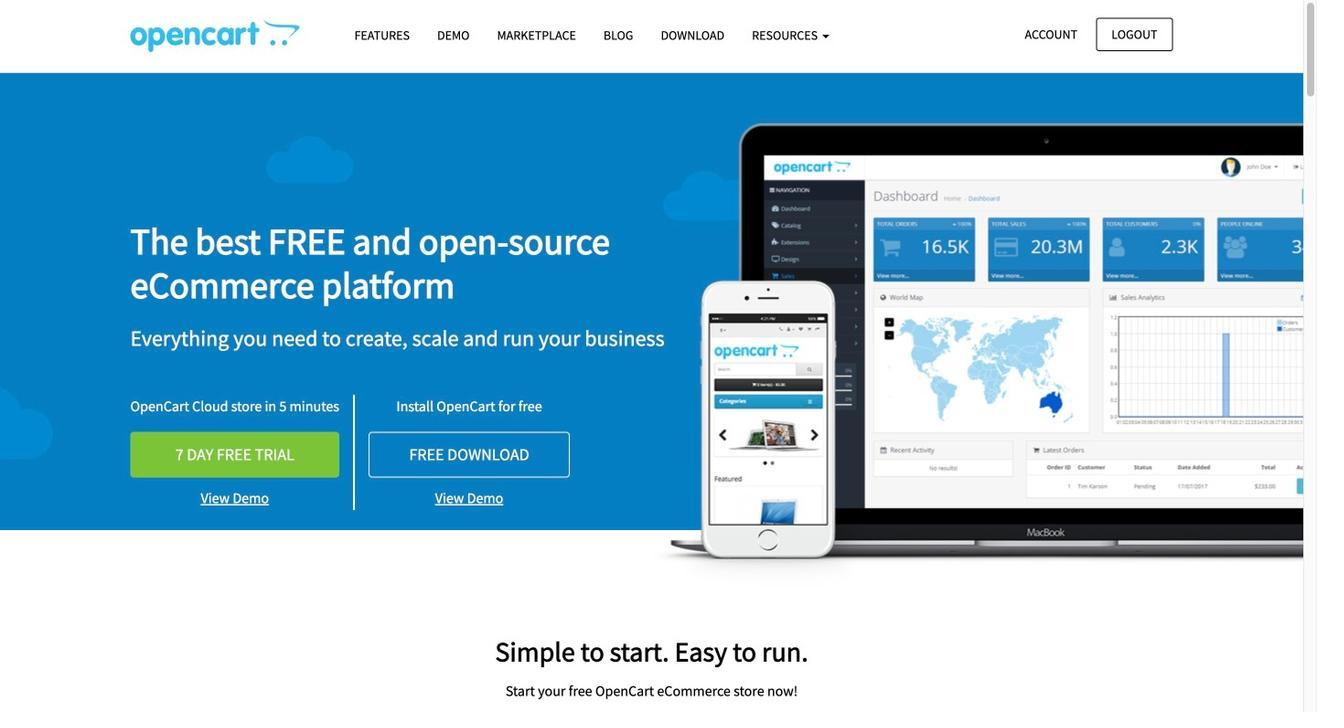 Task type: describe. For each thing, give the bounding box(es) containing it.
opencart - open source shopping cart solution image
[[130, 19, 300, 52]]



Task type: vqa. For each thing, say whether or not it's contained in the screenshot.
"extensions. Each seller can have separate products catalog for sale in market, separate reviews/feedback page, separate shipping rates for their products based on locality. Customers can find best product from single place, and can view seller profile to view items cataloug to compare same product from different sellers, apart from just comparing and purchase of products, goods review/feedback is vital too, in case if requirements users can contact sellers to seek further information using contact form."
no



